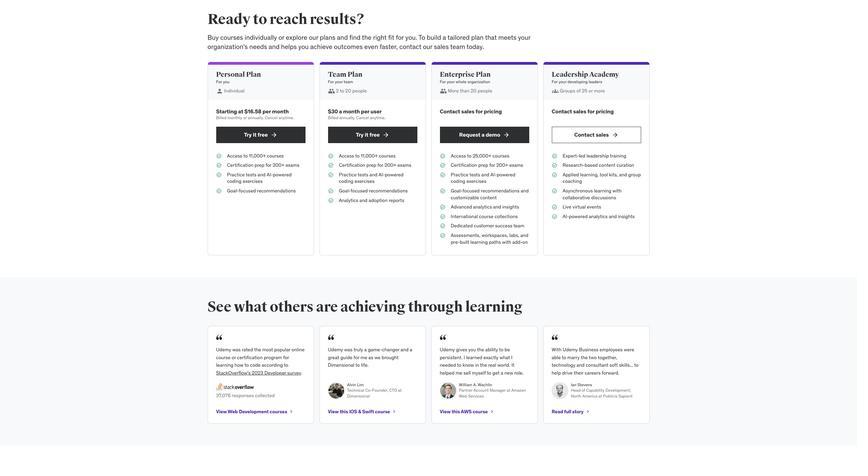 Task type: vqa. For each thing, say whether or not it's contained in the screenshot.


Task type: locate. For each thing, give the bounding box(es) containing it.
2 20 from the left
[[471, 88, 477, 94]]

1 horizontal spatial 200+
[[385, 162, 397, 168]]

was for guide
[[344, 347, 353, 353]]

business
[[579, 347, 599, 353]]

0 horizontal spatial coding
[[227, 178, 242, 184]]

3 certification from the left
[[451, 162, 478, 168]]

0 horizontal spatial view
[[216, 408, 227, 415]]

1 access from the left
[[227, 153, 242, 159]]

access to 11,000+ courses
[[227, 153, 284, 159], [339, 153, 396, 159]]

2 prep from the left
[[367, 162, 377, 168]]

1 vertical spatial content
[[481, 194, 497, 200]]

udemy up persistent.
[[440, 347, 455, 353]]

pricing for enterprise plan
[[484, 108, 502, 115]]

2 billed from the left
[[328, 115, 339, 120]]

2 horizontal spatial certification
[[451, 162, 478, 168]]

false image inside contact sales link
[[612, 131, 619, 138]]

1 certification from the left
[[227, 162, 254, 168]]

for inside udemy was rated the most popular online course or certification program for learning how to code according to stackoverflow's 2023 developer survey .
[[283, 354, 289, 360]]

this left ios
[[340, 408, 348, 415]]

2 horizontal spatial focused
[[463, 188, 480, 194]]

developing
[[568, 79, 588, 84]]

skills...
[[619, 362, 634, 368]]

0 horizontal spatial plan
[[246, 70, 261, 79]]

annually. inside $30 a month per user billed annually. cancel anytime.
[[340, 115, 356, 120]]

try it free down starting at $16.58 per month billed monthly or annually. cancel anytime.
[[244, 131, 268, 138]]

you down personal
[[223, 79, 230, 84]]

practice for personal
[[227, 171, 245, 178]]

with
[[552, 347, 562, 353]]

1 horizontal spatial contact sales for pricing
[[552, 108, 614, 115]]

1 horizontal spatial with
[[613, 188, 622, 194]]

at up the monthly
[[238, 108, 243, 115]]

sales down "build"
[[434, 42, 449, 51]]

2 try it free link from the left
[[328, 127, 418, 143]]

your up more
[[447, 79, 455, 84]]

goal-
[[227, 188, 239, 194], [339, 188, 351, 194], [451, 188, 463, 194]]

personal plan for you
[[216, 70, 261, 84]]

try it free link for personal plan
[[216, 127, 306, 143]]

pricing up demo
[[484, 108, 502, 115]]

1 20 from the left
[[346, 88, 351, 94]]

view left aws
[[440, 408, 451, 415]]

1 vertical spatial team
[[344, 79, 353, 84]]

for inside udemy was truly a game-changer and a great guide for me as we brought dimensional to life.
[[354, 354, 360, 360]]

1 horizontal spatial of
[[582, 388, 586, 393]]

consultant
[[586, 362, 609, 368]]

exams for personal plan
[[286, 162, 300, 168]]

2 plan from the left
[[348, 70, 363, 79]]

recommendations for personal plan
[[257, 188, 296, 194]]

1 horizontal spatial our
[[423, 42, 433, 51]]

for
[[396, 33, 404, 42], [476, 108, 483, 115], [588, 108, 595, 115], [266, 162, 272, 168], [378, 162, 384, 168], [490, 162, 496, 168], [283, 354, 289, 360], [354, 354, 360, 360]]

plan up organization
[[476, 70, 491, 79]]

2 for from the left
[[328, 79, 334, 84]]

per inside starting at $16.58 per month billed monthly or annually. cancel anytime.
[[263, 108, 271, 115]]

was left rated
[[232, 347, 241, 353]]

2 horizontal spatial practice
[[451, 171, 469, 178]]

more
[[594, 88, 605, 94]]

reach
[[270, 11, 307, 28]]

fit
[[389, 33, 395, 42]]

2 horizontal spatial prep
[[479, 162, 489, 168]]

false image
[[216, 88, 223, 95], [328, 88, 335, 95], [271, 131, 278, 138], [383, 131, 390, 138]]

me left the as on the left of the page
[[361, 354, 368, 360]]

your inside enterprise plan for your whole organization
[[447, 79, 455, 84]]

0 horizontal spatial web
[[228, 408, 238, 415]]

billed inside $30 a month per user billed annually. cancel anytime.
[[328, 115, 339, 120]]

0 horizontal spatial i
[[464, 354, 465, 360]]

2 this from the left
[[452, 408, 460, 415]]

for for enterprise plan
[[440, 79, 446, 84]]

contact sales for pricing for leadership
[[552, 108, 614, 115]]

coaching
[[563, 178, 583, 184]]

of down 'stevens'
[[582, 388, 586, 393]]

1 exercises from the left
[[243, 178, 263, 184]]

dedicated customer success team
[[451, 223, 525, 229]]

contact down the groups
[[552, 108, 572, 115]]

2 11,000+ from the left
[[361, 153, 378, 159]]

it down starting at $16.58 per month billed monthly or annually. cancel anytime.
[[253, 131, 257, 138]]

and inside 'applied learning, tool kits, and group coaching'
[[620, 171, 628, 178]]

meets
[[499, 33, 517, 42]]

people down organization
[[478, 88, 493, 94]]

analytics
[[473, 204, 492, 210], [589, 213, 608, 219]]

2 focused from the left
[[351, 188, 368, 194]]

team down tailored
[[451, 42, 465, 51]]

plan for personal plan
[[246, 70, 261, 79]]

achieve
[[310, 42, 333, 51]]

pricing down more
[[596, 108, 614, 115]]

billed inside starting at $16.58 per month billed monthly or annually. cancel anytime.
[[216, 115, 227, 120]]

prep for team plan
[[367, 162, 377, 168]]

2 200+ from the left
[[385, 162, 397, 168]]

3 view from the left
[[440, 408, 451, 415]]

1 horizontal spatial anytime.
[[370, 115, 386, 120]]

goal-focused recommendations for personal plan
[[227, 188, 296, 194]]

learning inside 'asynchronous learning with collaborative discussions'
[[594, 188, 612, 194]]

3 goal- from the left
[[451, 188, 463, 194]]

1 horizontal spatial cancel
[[357, 115, 369, 120]]

1 try it free from the left
[[244, 131, 268, 138]]

per left user on the left of page
[[361, 108, 370, 115]]

to inside udemy was truly a game-changer and a great guide for me as we brought dimensional to life.
[[356, 362, 360, 368]]

for down enterprise
[[440, 79, 446, 84]]

1 udemy from the left
[[216, 347, 231, 353]]

coding for team
[[339, 178, 354, 184]]

at inside william a. wachlin partner account manager at amazon web services
[[507, 388, 511, 393]]

a right the "get"
[[501, 370, 504, 376]]

plan for team plan
[[348, 70, 363, 79]]

1 recommendations from the left
[[257, 188, 296, 194]]

11,000+ for personal plan
[[249, 153, 266, 159]]

tests
[[246, 171, 257, 178], [358, 171, 369, 178], [470, 171, 481, 178]]

1 anytime. from the left
[[279, 115, 294, 120]]

2 horizontal spatial practice tests and ai-powered coding exercises
[[451, 171, 516, 184]]

1 vertical spatial me
[[456, 370, 463, 376]]

0 horizontal spatial of
[[577, 88, 581, 94]]

assessments, workspaces, labs, and pre-built learning paths with add-on
[[451, 232, 529, 245]]

0 horizontal spatial cancel
[[265, 115, 278, 120]]

contact up led
[[575, 131, 595, 138]]

udemy inside udemy gives you the ability to be persistent. i learned exactly what i needed to know in the real world. it helped me sell myself to get a new role.
[[440, 347, 455, 353]]

0 horizontal spatial content
[[481, 194, 497, 200]]

for inside team plan for your team
[[328, 79, 334, 84]]

try down starting at $16.58 per month billed monthly or annually. cancel anytime.
[[244, 131, 252, 138]]

course inside udemy was rated the most popular online course or certification program for learning how to code according to stackoverflow's 2023 developer survey .
[[216, 354, 231, 360]]

1 horizontal spatial 20
[[471, 88, 477, 94]]

access
[[227, 153, 242, 159], [339, 153, 354, 159], [451, 153, 466, 159]]

content up tool
[[599, 162, 616, 168]]

try it free link
[[216, 127, 306, 143], [328, 127, 418, 143]]

2 it from the left
[[365, 131, 369, 138]]

1 horizontal spatial access to 11,000+ courses
[[339, 153, 396, 159]]

recommendations for team plan
[[369, 188, 408, 194]]

try it free link down starting at $16.58 per month billed monthly or annually. cancel anytime.
[[216, 127, 306, 143]]

virtual
[[573, 204, 586, 210]]

2 practice from the left
[[339, 171, 357, 178]]

coding for personal
[[227, 178, 242, 184]]

2 horizontal spatial exercises
[[467, 178, 487, 184]]

1 exams from the left
[[286, 162, 300, 168]]

0 horizontal spatial access to 11,000+ courses
[[227, 153, 284, 159]]

practice tests and ai-powered coding exercises for team plan
[[339, 171, 404, 184]]

0 horizontal spatial try
[[244, 131, 252, 138]]

3 tests from the left
[[470, 171, 481, 178]]

1 for from the left
[[216, 79, 222, 84]]

plan
[[246, 70, 261, 79], [348, 70, 363, 79], [476, 70, 491, 79]]

1 horizontal spatial certification
[[339, 162, 366, 168]]

results?
[[310, 11, 365, 28]]

1 vertical spatial you
[[223, 79, 230, 84]]

2 exams from the left
[[398, 162, 412, 168]]

1 tests from the left
[[246, 171, 257, 178]]

team up 2 to 20 people on the top
[[344, 79, 353, 84]]

1 prep from the left
[[255, 162, 265, 168]]

0 horizontal spatial exams
[[286, 162, 300, 168]]

learned
[[466, 354, 483, 360]]

life.
[[361, 362, 369, 368]]

co-
[[366, 388, 372, 393]]

1 was from the left
[[232, 347, 241, 353]]

2 horizontal spatial view
[[440, 408, 451, 415]]

0 horizontal spatial you
[[223, 79, 230, 84]]

build
[[427, 33, 441, 42]]

2 cancel from the left
[[357, 115, 369, 120]]

3 udemy from the left
[[440, 347, 455, 353]]

2 certification from the left
[[339, 162, 366, 168]]

udemy inside udemy was rated the most popular online course or certification program for learning how to code according to stackoverflow's 2023 developer survey .
[[216, 347, 231, 353]]

2 goal- from the left
[[339, 188, 351, 194]]

0 horizontal spatial with
[[503, 239, 512, 245]]

collaborative
[[563, 194, 590, 200]]

0 horizontal spatial was
[[232, 347, 241, 353]]

the inside with udemy business employees were able to marry the two together, technology and consultant soft skills... to help drive their careers forward.
[[581, 354, 588, 360]]

and
[[337, 33, 348, 42], [269, 42, 280, 51], [258, 171, 266, 178], [370, 171, 378, 178], [482, 171, 490, 178], [620, 171, 628, 178], [521, 188, 529, 194], [360, 197, 368, 203], [493, 204, 502, 210], [609, 213, 617, 219], [521, 232, 529, 238], [401, 347, 409, 353], [577, 362, 585, 368]]

what inside udemy gives you the ability to be persistent. i learned exactly what i needed to know in the real world. it helped me sell myself to get a new role.
[[500, 354, 510, 360]]

1 horizontal spatial exercises
[[355, 178, 375, 184]]

free down user on the left of page
[[370, 131, 380, 138]]

the left most
[[254, 347, 261, 353]]

was up guide
[[344, 347, 353, 353]]

1 horizontal spatial try
[[356, 131, 364, 138]]

1 billed from the left
[[216, 115, 227, 120]]

2 udemy from the left
[[328, 347, 343, 353]]

web
[[459, 393, 468, 399], [228, 408, 238, 415]]

for down leadership
[[552, 79, 558, 84]]

1 horizontal spatial access
[[339, 153, 354, 159]]

0 vertical spatial me
[[361, 354, 368, 360]]

1 horizontal spatial prep
[[367, 162, 377, 168]]

20 right than
[[471, 88, 477, 94]]

annually. down 2 to 20 people on the top
[[340, 115, 356, 120]]

2 horizontal spatial team
[[514, 223, 525, 229]]

truly
[[354, 347, 363, 353]]

3 focused from the left
[[463, 188, 480, 194]]

2 per from the left
[[361, 108, 370, 115]]

your for leadership academy
[[559, 79, 567, 84]]

what right see at the left bottom of page
[[234, 298, 267, 316]]

try it free down $30 a month per user billed annually. cancel anytime.
[[356, 131, 380, 138]]

1 people from the left
[[353, 88, 367, 94]]

1 this from the left
[[340, 408, 348, 415]]

2 horizontal spatial tests
[[470, 171, 481, 178]]

20 right 2
[[346, 88, 351, 94]]

team
[[328, 70, 347, 79]]

1 horizontal spatial free
[[370, 131, 380, 138]]

1 vertical spatial web
[[228, 408, 238, 415]]

2 vertical spatial team
[[514, 223, 525, 229]]

a right "build"
[[443, 33, 446, 42]]

1 focused from the left
[[239, 188, 256, 194]]

you.
[[406, 33, 417, 42]]

3 plan from the left
[[476, 70, 491, 79]]

team up the labs,
[[514, 223, 525, 229]]

20 for enterprise
[[471, 88, 477, 94]]

0 horizontal spatial annually.
[[248, 115, 264, 120]]

what up world.
[[500, 354, 510, 360]]

alvin lim image
[[328, 382, 345, 399]]

a right "changer"
[[410, 347, 413, 353]]

analytics down events
[[589, 213, 608, 219]]

2 pricing from the left
[[596, 108, 614, 115]]

false image right demo
[[503, 131, 510, 138]]

0 horizontal spatial try it free link
[[216, 127, 306, 143]]

2 horizontal spatial access
[[451, 153, 466, 159]]

month right "$30"
[[343, 108, 360, 115]]

focused for personal
[[239, 188, 256, 194]]

view left ios
[[328, 408, 339, 415]]

your inside leadership academy for your developing leaders
[[559, 79, 567, 84]]

2 free from the left
[[370, 131, 380, 138]]

for inside enterprise plan for your whole organization
[[440, 79, 446, 84]]

web down partner
[[459, 393, 468, 399]]

on
[[523, 239, 528, 245]]

our up achieve
[[309, 33, 319, 42]]

try it free link down user on the left of page
[[328, 127, 418, 143]]

2 was from the left
[[344, 347, 353, 353]]

prep for personal plan
[[255, 162, 265, 168]]

1 practice from the left
[[227, 171, 245, 178]]

dimensional down guide
[[328, 362, 355, 368]]

udemy inside udemy was truly a game-changer and a great guide for me as we brought dimensional to life.
[[328, 347, 343, 353]]

2 anytime. from the left
[[370, 115, 386, 120]]

1 per from the left
[[263, 108, 271, 115]]

0 vertical spatial you
[[299, 42, 309, 51]]

add-
[[513, 239, 523, 245]]

dimensional
[[328, 362, 355, 368], [347, 393, 370, 399]]

3 for from the left
[[440, 79, 446, 84]]

our down to
[[423, 42, 433, 51]]

this for aws
[[452, 408, 460, 415]]

200+ for team plan
[[385, 162, 397, 168]]

america
[[583, 393, 598, 399]]

3 coding from the left
[[451, 178, 466, 184]]

your down the team
[[335, 79, 343, 84]]

2 contact sales for pricing from the left
[[552, 108, 614, 115]]

team inside team plan for your team
[[344, 79, 353, 84]]

xsmall image
[[552, 153, 558, 159], [216, 162, 222, 169], [328, 162, 334, 169], [216, 171, 222, 178], [440, 171, 446, 178], [552, 171, 558, 178], [216, 188, 222, 194], [440, 204, 446, 210], [552, 204, 558, 210], [440, 213, 446, 220], [552, 213, 558, 220], [440, 223, 446, 229]]

learning
[[594, 188, 612, 194], [471, 239, 488, 245], [466, 298, 523, 316], [216, 362, 234, 368]]

1 horizontal spatial month
[[343, 108, 360, 115]]

contact down more
[[440, 108, 460, 115]]

1 horizontal spatial web
[[459, 393, 468, 399]]

sapient
[[619, 393, 633, 399]]

the left two
[[581, 354, 588, 360]]

false image inside request a demo link
[[503, 131, 510, 138]]

1 practice tests and ai-powered coding exercises from the left
[[227, 171, 292, 184]]

content up advanced analytics and insights
[[481, 194, 497, 200]]

2 horizontal spatial coding
[[451, 178, 466, 184]]

2 horizontal spatial you
[[469, 347, 476, 353]]

plan inside team plan for your team
[[348, 70, 363, 79]]

for down personal
[[216, 79, 222, 84]]

you up the "learned"
[[469, 347, 476, 353]]

it down $30 a month per user billed annually. cancel anytime.
[[365, 131, 369, 138]]

people for enterprise plan
[[478, 88, 493, 94]]

william
[[459, 382, 473, 387]]

0 horizontal spatial goal-focused recommendations
[[227, 188, 296, 194]]

2 recommendations from the left
[[369, 188, 408, 194]]

outcomes
[[334, 42, 363, 51]]

courses inside buy courses individually or explore our plans and find the right fit for you. to build a tailored plan that meets your organization's needs and helps you achieve outcomes even faster, contact our sales team today.
[[220, 33, 243, 42]]

0 horizontal spatial 20
[[346, 88, 351, 94]]

team inside buy courses individually or explore our plans and find the right fit for you. to build a tailored plan that meets your organization's needs and helps you achieve outcomes even faster, contact our sales team today.
[[451, 42, 465, 51]]

1 horizontal spatial analytics
[[589, 213, 608, 219]]

free down starting at $16.58 per month billed monthly or annually. cancel anytime.
[[258, 131, 268, 138]]

1 goal-focused recommendations from the left
[[227, 188, 296, 194]]

focused inside the 'goal-focused recommendations and customizable content'
[[463, 188, 480, 194]]

exactly
[[484, 354, 499, 360]]

see what others are achieving through learning element
[[208, 298, 650, 424]]

survey
[[287, 370, 301, 376]]

course right swift
[[375, 408, 390, 415]]

1 free from the left
[[258, 131, 268, 138]]

view for view this aws course
[[440, 408, 451, 415]]

people for team plan
[[353, 88, 367, 94]]

for down the team
[[328, 79, 334, 84]]

$30 a month per user billed annually. cancel anytime.
[[328, 108, 386, 120]]

cancel inside $30 a month per user billed annually. cancel anytime.
[[357, 115, 369, 120]]

month right $16.58
[[272, 108, 289, 115]]

1 annually. from the left
[[248, 115, 264, 120]]

a
[[443, 33, 446, 42], [339, 108, 342, 115], [482, 131, 485, 138], [365, 347, 367, 353], [410, 347, 413, 353], [501, 370, 504, 376]]

try for team plan
[[356, 131, 364, 138]]

2 month from the left
[[343, 108, 360, 115]]

at down capability
[[599, 393, 602, 399]]

certification
[[237, 354, 263, 360]]

2 tests from the left
[[358, 171, 369, 178]]

1 horizontal spatial goal-focused recommendations
[[339, 188, 408, 194]]

billed for team
[[328, 115, 339, 120]]

plan up 2 to 20 people on the top
[[348, 70, 363, 79]]

2 access to 11,000+ courses from the left
[[339, 153, 396, 159]]

1 horizontal spatial certification prep for 200+ exams
[[339, 162, 412, 168]]

1 horizontal spatial contact
[[552, 108, 572, 115]]

your right meets
[[518, 33, 531, 42]]

1 horizontal spatial focused
[[351, 188, 368, 194]]

according
[[262, 362, 283, 368]]

20
[[346, 88, 351, 94], [471, 88, 477, 94]]

xsmall image
[[216, 153, 222, 159], [328, 153, 334, 159], [440, 153, 446, 159], [440, 162, 446, 169], [552, 162, 558, 169], [328, 171, 334, 178], [328, 188, 334, 194], [440, 188, 446, 194], [552, 188, 558, 194], [328, 197, 334, 204], [440, 232, 446, 239], [289, 409, 294, 414], [392, 409, 397, 414], [489, 409, 495, 414], [585, 409, 591, 414]]

0 vertical spatial web
[[459, 393, 468, 399]]

0 horizontal spatial access
[[227, 153, 242, 159]]

1 horizontal spatial tests
[[358, 171, 369, 178]]

udemy up marry
[[563, 347, 578, 353]]

0 horizontal spatial practice
[[227, 171, 245, 178]]

try
[[244, 131, 252, 138], [356, 131, 364, 138]]

0 horizontal spatial contact
[[440, 108, 460, 115]]

wachlin
[[478, 382, 493, 387]]

analytics up international course collections
[[473, 204, 492, 210]]

0 vertical spatial of
[[577, 88, 581, 94]]

1 cancel from the left
[[265, 115, 278, 120]]

this
[[340, 408, 348, 415], [452, 408, 460, 415]]

2 access from the left
[[339, 153, 354, 159]]

0 horizontal spatial what
[[234, 298, 267, 316]]

was inside udemy was truly a game-changer and a great guide for me as we brought dimensional to life.
[[344, 347, 353, 353]]

me left sell on the bottom of page
[[456, 370, 463, 376]]

udemy business reports image
[[320, 446, 650, 467]]

guide
[[341, 354, 353, 360]]

goal- inside the 'goal-focused recommendations and customizable content'
[[451, 188, 463, 194]]

course up stackoverflow's
[[216, 354, 231, 360]]

udemy up great on the bottom left of the page
[[328, 347, 343, 353]]

0 horizontal spatial prep
[[255, 162, 265, 168]]

we
[[375, 354, 381, 360]]

udemy left rated
[[216, 347, 231, 353]]

1 coding from the left
[[227, 178, 242, 184]]

to
[[419, 33, 426, 42]]

your down leadership
[[559, 79, 567, 84]]

you down 'explore'
[[299, 42, 309, 51]]

at right the cto
[[398, 388, 402, 393]]

0 horizontal spatial this
[[340, 408, 348, 415]]

0 horizontal spatial our
[[309, 33, 319, 42]]

plan inside enterprise plan for your whole organization
[[476, 70, 491, 79]]

1 horizontal spatial recommendations
[[369, 188, 408, 194]]

applied learning, tool kits, and group coaching
[[563, 171, 641, 184]]

a right truly
[[365, 347, 367, 353]]

soft
[[610, 362, 618, 368]]

1 horizontal spatial pricing
[[596, 108, 614, 115]]

was
[[232, 347, 241, 353], [344, 347, 353, 353]]

powered
[[273, 171, 292, 178], [385, 171, 404, 178], [497, 171, 516, 178], [569, 213, 588, 219]]

0 horizontal spatial billed
[[216, 115, 227, 120]]

of left 25
[[577, 88, 581, 94]]

course right aws
[[473, 408, 488, 415]]

with up the discussions
[[613, 188, 622, 194]]

1 view from the left
[[216, 408, 227, 415]]

.
[[301, 370, 302, 376]]

contact sales for pricing down more than 20 people on the top of the page
[[440, 108, 502, 115]]

1 horizontal spatial insights
[[618, 213, 635, 219]]

that
[[485, 33, 497, 42]]

1 horizontal spatial view
[[328, 408, 339, 415]]

certification
[[227, 162, 254, 168], [339, 162, 366, 168], [451, 162, 478, 168]]

you inside udemy gives you the ability to be persistent. i learned exactly what i needed to know in the real world. it helped me sell myself to get a new role.
[[469, 347, 476, 353]]

1 horizontal spatial try it free link
[[328, 127, 418, 143]]

1 200+ from the left
[[273, 162, 285, 168]]

2 horizontal spatial exams
[[510, 162, 524, 168]]

try it free for personal plan
[[244, 131, 268, 138]]

a left demo
[[482, 131, 485, 138]]

1 try it free link from the left
[[216, 127, 306, 143]]

per for personal plan
[[263, 108, 271, 115]]

2 view from the left
[[328, 408, 339, 415]]

or up helps at top
[[279, 33, 285, 42]]

3 recommendations from the left
[[481, 188, 520, 194]]

curation
[[617, 162, 635, 168]]

2 try it free from the left
[[356, 131, 380, 138]]

2 horizontal spatial 200+
[[497, 162, 509, 168]]

0 horizontal spatial tests
[[246, 171, 257, 178]]

asynchronous learning with collaborative discussions
[[563, 188, 622, 200]]

1 month from the left
[[272, 108, 289, 115]]

4 for from the left
[[552, 79, 558, 84]]

1 vertical spatial dimensional
[[347, 393, 370, 399]]

sales inside buy courses individually or explore our plans and find the right fit for you. to build a tailored plan that meets your organization's needs and helps you achieve outcomes even faster, contact our sales team today.
[[434, 42, 449, 51]]

annually. down $16.58
[[248, 115, 264, 120]]

view this ios & swift course link
[[328, 408, 397, 415]]

1 it from the left
[[253, 131, 257, 138]]

2 coding from the left
[[339, 178, 354, 184]]

0 horizontal spatial pricing
[[484, 108, 502, 115]]

sales down more than 20 people on the top of the page
[[462, 108, 475, 115]]

a inside udemy gives you the ability to be persistent. i learned exactly what i needed to know in the real world. it helped me sell myself to get a new role.
[[501, 370, 504, 376]]

2 horizontal spatial goal-
[[451, 188, 463, 194]]

your inside team plan for your team
[[335, 79, 343, 84]]

the up the "learned"
[[477, 347, 484, 353]]

1 goal- from the left
[[227, 188, 239, 194]]

recommendations inside the 'goal-focused recommendations and customizable content'
[[481, 188, 520, 194]]

or down $16.58
[[243, 115, 247, 120]]

access for personal
[[227, 153, 242, 159]]

1 plan from the left
[[246, 70, 261, 79]]

forward.
[[602, 370, 620, 376]]

the up the 'even'
[[362, 33, 372, 42]]

per right $16.58
[[263, 108, 271, 115]]

0 vertical spatial team
[[451, 42, 465, 51]]

2 horizontal spatial plan
[[476, 70, 491, 79]]

labs,
[[510, 232, 520, 238]]

the right in
[[480, 362, 487, 368]]

whole
[[456, 79, 467, 84]]

your
[[518, 33, 531, 42], [335, 79, 343, 84], [447, 79, 455, 84], [559, 79, 567, 84]]

for inside personal plan for you
[[216, 79, 222, 84]]

0 horizontal spatial people
[[353, 88, 367, 94]]

4 udemy from the left
[[563, 347, 578, 353]]

per inside $30 a month per user billed annually. cancel anytime.
[[361, 108, 370, 115]]

2 people from the left
[[478, 88, 493, 94]]

0 horizontal spatial insights
[[503, 204, 520, 210]]

1 vertical spatial our
[[423, 42, 433, 51]]

responses
[[232, 393, 254, 399]]

2 horizontal spatial recommendations
[[481, 188, 520, 194]]

2 exercises from the left
[[355, 178, 375, 184]]

1 contact sales for pricing from the left
[[440, 108, 502, 115]]

udemy for udemy was truly a game-changer and a great guide for me as we brought dimensional to life.
[[328, 347, 343, 353]]

web inside william a. wachlin partner account manager at amazon web services
[[459, 393, 468, 399]]

their
[[574, 370, 584, 376]]

1 horizontal spatial exams
[[398, 162, 412, 168]]

1 certification prep for 200+ exams from the left
[[227, 162, 300, 168]]

a right "$30"
[[339, 108, 342, 115]]

it for personal plan
[[253, 131, 257, 138]]

or up the how
[[232, 354, 236, 360]]

0 vertical spatial content
[[599, 162, 616, 168]]

1 access to 11,000+ courses from the left
[[227, 153, 284, 159]]

udemy for udemy gives you the ability to be persistent. i learned exactly what i needed to know in the real world. it helped me sell myself to get a new role.
[[440, 347, 455, 353]]

sales
[[434, 42, 449, 51], [462, 108, 475, 115], [574, 108, 587, 115], [596, 131, 609, 138]]

billed down starting
[[216, 115, 227, 120]]

anytime.
[[279, 115, 294, 120], [370, 115, 386, 120]]

at left amazon
[[507, 388, 511, 393]]

certification for personal
[[227, 162, 254, 168]]

at inside 'alvin lim technical co-founder, cto at dimensional'
[[398, 388, 402, 393]]

with down the labs,
[[503, 239, 512, 245]]

udemy gives you the ability to be persistent. i learned exactly what i needed to know in the real world. it helped me sell myself to get a new role.
[[440, 347, 524, 376]]

2 to 20 people
[[336, 88, 367, 94]]

plan for enterprise plan
[[476, 70, 491, 79]]

try it free for team plan
[[356, 131, 380, 138]]

view down 37,076
[[216, 408, 227, 415]]

enterprise
[[440, 70, 475, 79]]

was for certification
[[232, 347, 241, 353]]

false image
[[440, 88, 447, 95], [552, 88, 559, 95], [503, 131, 510, 138], [612, 131, 619, 138]]

1 horizontal spatial it
[[365, 131, 369, 138]]

2 goal-focused recommendations from the left
[[339, 188, 408, 194]]

1 11,000+ from the left
[[249, 153, 266, 159]]

contact sales for pricing for enterprise
[[440, 108, 502, 115]]

story
[[573, 408, 584, 415]]

plan inside personal plan for you
[[246, 70, 261, 79]]

people down team plan for your team
[[353, 88, 367, 94]]

me inside udemy was truly a game-changer and a great guide for me as we brought dimensional to life.
[[361, 354, 368, 360]]

3 access from the left
[[451, 153, 466, 159]]

1 horizontal spatial 11,000+
[[361, 153, 378, 159]]

was inside udemy was rated the most popular online course or certification program for learning how to code according to stackoverflow's 2023 developer survey .
[[232, 347, 241, 353]]

11,000+
[[249, 153, 266, 159], [361, 153, 378, 159]]

0 horizontal spatial recommendations
[[257, 188, 296, 194]]

i up it on the right bottom of the page
[[512, 354, 513, 360]]

at inside the 'ian stevens head of capability development, north america at publicis sapient'
[[599, 393, 602, 399]]

1 try from the left
[[244, 131, 252, 138]]

try down $30 a month per user billed annually. cancel anytime.
[[356, 131, 364, 138]]

month
[[272, 108, 289, 115], [343, 108, 360, 115]]

0 horizontal spatial exercises
[[243, 178, 263, 184]]

2 annually. from the left
[[340, 115, 356, 120]]

1 pricing from the left
[[484, 108, 502, 115]]

for inside leadership academy for your developing leaders
[[552, 79, 558, 84]]

certification for team
[[339, 162, 366, 168]]

2 certification prep for 200+ exams from the left
[[339, 162, 412, 168]]

0 horizontal spatial certification prep for 200+ exams
[[227, 162, 300, 168]]

access to 11,000+ courses for personal plan
[[227, 153, 284, 159]]

course down advanced analytics and insights
[[479, 213, 494, 219]]

exercises for team plan
[[355, 178, 375, 184]]

it
[[512, 362, 515, 368]]

contact
[[400, 42, 422, 51]]

1 vertical spatial with
[[503, 239, 512, 245]]

2 practice tests and ai-powered coding exercises from the left
[[339, 171, 404, 184]]

1 horizontal spatial try it free
[[356, 131, 380, 138]]

2 try from the left
[[356, 131, 364, 138]]

3 exams from the left
[[510, 162, 524, 168]]

team
[[451, 42, 465, 51], [344, 79, 353, 84], [514, 223, 525, 229]]

1 vertical spatial analytics
[[589, 213, 608, 219]]



Task type: describe. For each thing, give the bounding box(es) containing it.
25,000+
[[473, 153, 492, 159]]

tests for team plan
[[358, 171, 369, 178]]

asynchronous
[[563, 188, 593, 194]]

advanced
[[451, 204, 472, 210]]

and inside udemy was truly a game-changer and a great guide for me as we brought dimensional to life.
[[401, 347, 409, 353]]

development
[[239, 408, 269, 415]]

your inside buy courses individually or explore our plans and find the right fit for you. to build a tailored plan that meets your organization's needs and helps you achieve outcomes even faster, contact our sales team today.
[[518, 33, 531, 42]]

capability
[[587, 388, 605, 393]]

pricing for leadership academy
[[596, 108, 614, 115]]

two
[[589, 354, 597, 360]]

cancel inside starting at $16.58 per month billed monthly or annually. cancel anytime.
[[265, 115, 278, 120]]

anytime. inside starting at $16.58 per month billed monthly or annually. cancel anytime.
[[279, 115, 294, 120]]

sales up the leadership
[[596, 131, 609, 138]]

your for enterprise plan
[[447, 79, 455, 84]]

request
[[459, 131, 481, 138]]

of inside the 'ian stevens head of capability development, north america at publicis sapient'
[[582, 388, 586, 393]]

are
[[316, 298, 338, 316]]

courses inside see what others are achieving through learning element
[[270, 408, 287, 415]]

1 horizontal spatial content
[[599, 162, 616, 168]]

content inside the 'goal-focused recommendations and customizable content'
[[481, 194, 497, 200]]

free for team plan
[[370, 131, 380, 138]]

view this ios & swift course
[[328, 408, 390, 415]]

certification prep for 200+ exams for team plan
[[339, 162, 412, 168]]

international
[[451, 213, 478, 219]]

or inside starting at $16.58 per month billed monthly or annually. cancel anytime.
[[243, 115, 247, 120]]

a inside $30 a month per user billed annually. cancel anytime.
[[339, 108, 342, 115]]

research-based content curation
[[563, 162, 635, 168]]

and inside the 'goal-focused recommendations and customizable content'
[[521, 188, 529, 194]]

contact for leadership academy
[[552, 108, 572, 115]]

xsmall image inside the view this ios & swift course link
[[392, 409, 397, 414]]

learning inside udemy was rated the most popular online course or certification program for learning how to code according to stackoverflow's 2023 developer survey .
[[216, 362, 234, 368]]

organization
[[468, 79, 491, 84]]

anytime. inside $30 a month per user billed annually. cancel anytime.
[[370, 115, 386, 120]]

it for team plan
[[365, 131, 369, 138]]

development,
[[606, 388, 631, 393]]

services
[[469, 393, 484, 399]]

amazon
[[512, 388, 526, 393]]

try it free link for team plan
[[328, 127, 418, 143]]

this for ios
[[340, 408, 348, 415]]

explore
[[286, 33, 308, 42]]

head
[[571, 388, 581, 393]]

changer
[[382, 347, 400, 353]]

collections
[[495, 213, 518, 219]]

exercises for personal plan
[[243, 178, 263, 184]]

leadership
[[552, 70, 588, 79]]

group
[[629, 171, 641, 178]]

the inside buy courses individually or explore our plans and find the right fit for you. to build a tailored plan that meets your organization's needs and helps you achieve outcomes even faster, contact our sales team today.
[[362, 33, 372, 42]]

view for view web development courses
[[216, 408, 227, 415]]

free for personal plan
[[258, 131, 268, 138]]

alvin lim technical co-founder, cto at dimensional
[[347, 382, 402, 399]]

udemy for udemy was rated the most popular online course or certification program for learning how to code according to stackoverflow's 2023 developer survey .
[[216, 347, 231, 353]]

20 for team
[[346, 88, 351, 94]]

kits,
[[609, 171, 618, 178]]

3 prep from the left
[[479, 162, 489, 168]]

code
[[250, 362, 261, 368]]

at inside starting at $16.58 per month billed monthly or annually. cancel anytime.
[[238, 108, 243, 115]]

ian
[[571, 382, 577, 387]]

learning,
[[581, 171, 599, 178]]

exams for team plan
[[398, 162, 412, 168]]

you inside buy courses individually or explore our plans and find the right fit for you. to build a tailored plan that meets your organization's needs and helps you achieve outcomes even faster, contact our sales team today.
[[299, 42, 309, 51]]

month inside $30 a month per user billed annually. cancel anytime.
[[343, 108, 360, 115]]

view this aws course
[[440, 408, 488, 415]]

events
[[587, 204, 602, 210]]

certification prep for 200+ exams for personal plan
[[227, 162, 300, 168]]

buy courses individually or explore our plans and find the right fit for you. to build a tailored plan that meets your organization's needs and helps you achieve outcomes even faster, contact our sales team today.
[[208, 33, 531, 51]]

advanced analytics and insights
[[451, 204, 520, 210]]

ian stevens image
[[552, 382, 569, 399]]

try for personal plan
[[244, 131, 252, 138]]

organization's
[[208, 42, 248, 51]]

technology
[[552, 362, 576, 368]]

world.
[[498, 362, 511, 368]]

workspaces,
[[482, 232, 509, 238]]

expert-led leadership training
[[563, 153, 627, 159]]

great
[[328, 354, 339, 360]]

paths
[[489, 239, 501, 245]]

me inside udemy gives you the ability to be persistent. i learned exactly what i needed to know in the real world. it helped me sell myself to get a new role.
[[456, 370, 463, 376]]

leadership academy for your developing leaders
[[552, 70, 619, 84]]

3 exercises from the left
[[467, 178, 487, 184]]

the inside udemy was rated the most popular online course or certification program for learning how to code according to stackoverflow's 2023 developer survey .
[[254, 347, 261, 353]]

technical
[[347, 388, 365, 393]]

200+ for personal plan
[[273, 162, 285, 168]]

11,000+ for team plan
[[361, 153, 378, 159]]

user
[[371, 108, 382, 115]]

careers
[[585, 370, 601, 376]]

contact for enterprise plan
[[440, 108, 460, 115]]

aws
[[461, 408, 472, 415]]

practice for team
[[339, 171, 357, 178]]

most
[[262, 347, 273, 353]]

others
[[270, 298, 314, 316]]

focused for team
[[351, 188, 368, 194]]

ios
[[349, 408, 357, 415]]

0 vertical spatial analytics
[[473, 204, 492, 210]]

1 vertical spatial insights
[[618, 213, 635, 219]]

access to 11,000+ courses for team plan
[[339, 153, 396, 159]]

success
[[496, 223, 513, 229]]

stackoverflow's 2023 developer survey link
[[216, 370, 301, 376]]

together,
[[598, 354, 618, 360]]

publicis
[[603, 393, 618, 399]]

or right 25
[[589, 88, 593, 94]]

live virtual events
[[563, 204, 602, 210]]

view for view this ios & swift course
[[328, 408, 339, 415]]

game-
[[368, 347, 382, 353]]

more than 20 people
[[448, 88, 493, 94]]

customizable
[[451, 194, 479, 200]]

partner
[[459, 388, 473, 393]]

william a. wachlin image
[[440, 382, 457, 399]]

1 i from the left
[[464, 354, 465, 360]]

or inside udemy was rated the most popular online course or certification program for learning how to code according to stackoverflow's 2023 developer survey .
[[232, 354, 236, 360]]

read full story
[[552, 408, 584, 415]]

udemy was rated the most popular online course or certification program for learning how to code according to stackoverflow's 2023 developer survey .
[[216, 347, 305, 376]]

assessments,
[[451, 232, 481, 238]]

leadership
[[587, 153, 609, 159]]

goal- for team
[[339, 188, 351, 194]]

get
[[493, 370, 500, 376]]

live
[[563, 204, 572, 210]]

and inside assessments, workspaces, labs, and pre-built learning paths with add-on
[[521, 232, 529, 238]]

with inside assessments, workspaces, labs, and pre-built learning paths with add-on
[[503, 239, 512, 245]]

than
[[460, 88, 470, 94]]

practice tests and ai-powered coding exercises for personal plan
[[227, 171, 292, 184]]

dimensional inside udemy was truly a game-changer and a great guide for me as we brought dimensional to life.
[[328, 362, 355, 368]]

3 certification prep for 200+ exams from the left
[[451, 162, 524, 168]]

learning inside assessments, workspaces, labs, and pre-built learning paths with add-on
[[471, 239, 488, 245]]

your for team plan
[[335, 79, 343, 84]]

or inside buy courses individually or explore our plans and find the right fit for you. to build a tailored plan that meets your organization's needs and helps you achieve outcomes even faster, contact our sales team today.
[[279, 33, 285, 42]]

3 practice tests and ai-powered coding exercises from the left
[[451, 171, 516, 184]]

tailored
[[448, 33, 470, 42]]

popular
[[274, 347, 291, 353]]

role.
[[515, 370, 524, 376]]

expert-
[[563, 153, 579, 159]]

built
[[460, 239, 470, 245]]

reports
[[389, 197, 405, 203]]

for for leadership academy
[[552, 79, 558, 84]]

persistent.
[[440, 354, 463, 360]]

how
[[235, 362, 244, 368]]

for for team plan
[[328, 79, 334, 84]]

goal-focused recommendations for team plan
[[339, 188, 408, 194]]

for inside buy courses individually or explore our plans and find the right fit for you. to build a tailored plan that meets your organization's needs and helps you achieve outcomes even faster, contact our sales team today.
[[396, 33, 404, 42]]

access to 25,000+ courses
[[451, 153, 510, 159]]

3 practice from the left
[[451, 171, 469, 178]]

access for team
[[339, 153, 354, 159]]

ai-powered analytics and insights
[[563, 213, 635, 219]]

you inside personal plan for you
[[223, 79, 230, 84]]

per for team plan
[[361, 108, 370, 115]]

tests for personal plan
[[246, 171, 257, 178]]

xsmall image inside view this aws course link
[[489, 409, 495, 414]]

0 vertical spatial our
[[309, 33, 319, 42]]

udemy inside with udemy business employees were able to marry the two together, technology and consultant soft skills... to help drive their careers forward.
[[563, 347, 578, 353]]

2 i from the left
[[512, 354, 513, 360]]

a inside buy courses individually or explore our plans and find the right fit for you. to build a tailored plan that meets your organization's needs and helps you achieve outcomes even faster, contact our sales team today.
[[443, 33, 446, 42]]

false image left the groups
[[552, 88, 559, 95]]

faster,
[[380, 42, 398, 51]]

goal- for personal
[[227, 188, 239, 194]]

$30
[[328, 108, 338, 115]]

research-
[[563, 162, 585, 168]]

view web development courses
[[216, 408, 287, 415]]

achieving
[[341, 298, 406, 316]]

with inside 'asynchronous learning with collaborative discussions'
[[613, 188, 622, 194]]

month inside starting at $16.58 per month billed monthly or annually. cancel anytime.
[[272, 108, 289, 115]]

xsmall image inside view web development courses link
[[289, 409, 294, 414]]

alvin
[[347, 382, 356, 387]]

false image left more
[[440, 88, 447, 95]]

sales down 'groups of 25 or more'
[[574, 108, 587, 115]]

2 horizontal spatial contact
[[575, 131, 595, 138]]

xsmall image inside read full story 'link'
[[585, 409, 591, 414]]

know
[[463, 362, 474, 368]]

and inside with udemy business employees were able to marry the two together, technology and consultant soft skills... to help drive their careers forward.
[[577, 362, 585, 368]]

billed for personal
[[216, 115, 227, 120]]

0 vertical spatial what
[[234, 298, 267, 316]]

dimensional inside 'alvin lim technical co-founder, cto at dimensional'
[[347, 393, 370, 399]]

cto
[[389, 388, 397, 393]]

annually. inside starting at $16.58 per month billed monthly or annually. cancel anytime.
[[248, 115, 264, 120]]

3 200+ from the left
[[497, 162, 509, 168]]

gives
[[456, 347, 468, 353]]

for for personal plan
[[216, 79, 222, 84]]

in
[[475, 362, 479, 368]]

brought
[[382, 354, 399, 360]]

account
[[474, 388, 489, 393]]

ready to reach results?
[[208, 11, 365, 28]]



